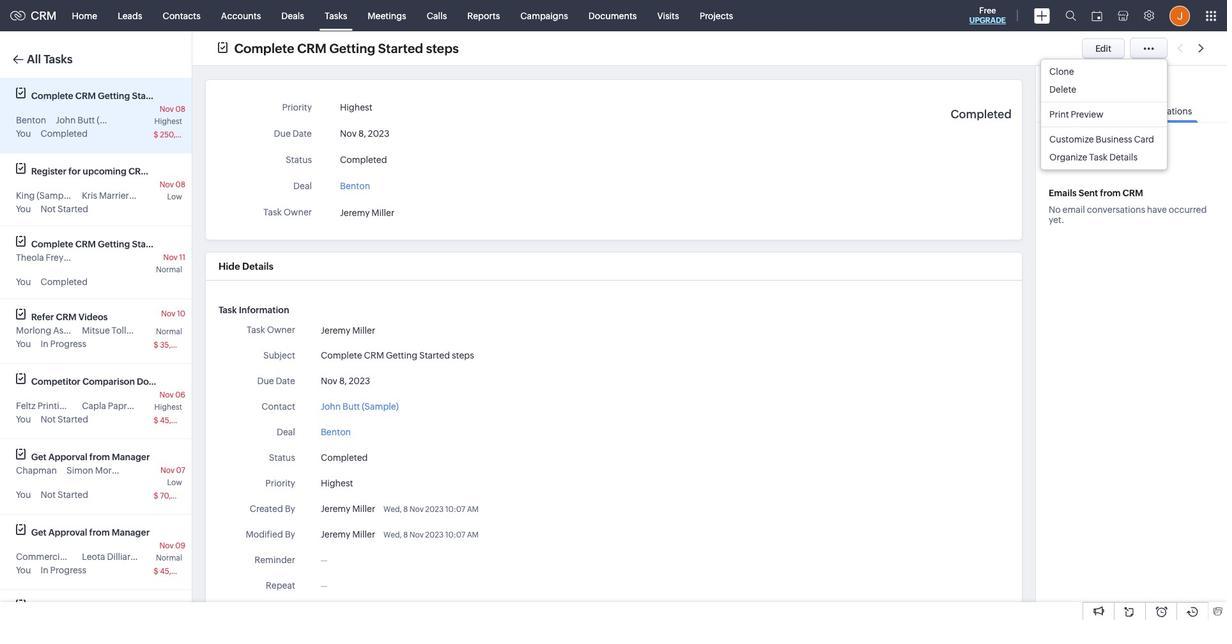 Task type: locate. For each thing, give the bounding box(es) containing it.
am
[[467, 505, 479, 514], [467, 531, 479, 540]]

modified
[[246, 529, 283, 540]]

normal for refer crm videos
[[156, 327, 182, 336]]

tasks right all
[[44, 52, 73, 66]]

2 am from the top
[[467, 531, 479, 540]]

low down webinars
[[167, 192, 182, 201]]

not down king (sample)
[[41, 204, 56, 214]]

3 normal from the top
[[156, 554, 182, 563]]

not
[[41, 204, 56, 214], [41, 414, 56, 424], [41, 490, 56, 500]]

in for commercial
[[41, 565, 48, 575]]

manager up leota dilliard (sample) at the bottom
[[112, 527, 150, 538]]

4 $ from the top
[[154, 492, 158, 501]]

tasks right the deals link
[[325, 11, 347, 21]]

5 $ from the top
[[154, 567, 158, 576]]

2 no from the top
[[1049, 205, 1061, 215]]

1 horizontal spatial john butt (sample)
[[321, 401, 399, 412]]

2 vertical spatial benton
[[321, 427, 351, 437]]

0 vertical spatial 45,000.00
[[160, 416, 199, 425]]

1 vertical spatial owner
[[267, 325, 295, 335]]

0 vertical spatial low
[[167, 192, 182, 201]]

information
[[239, 305, 289, 315]]

1 not started from the top
[[41, 204, 88, 214]]

from inside get apporval from manager nov 07
[[89, 452, 110, 462]]

projects link
[[690, 0, 744, 31]]

completed
[[951, 107, 1012, 121], [41, 128, 88, 139], [340, 155, 387, 165], [41, 277, 88, 287], [321, 453, 368, 463]]

2 not started from the top
[[41, 414, 88, 424]]

get up the chapman
[[31, 452, 47, 462]]

7 you from the top
[[16, 565, 31, 575]]

you up king
[[16, 128, 31, 139]]

conversations
[[1133, 106, 1192, 116], [1077, 136, 1138, 146]]

2 normal from the top
[[156, 327, 182, 336]]

1 wed, 8 nov 2023 10:07 am from the top
[[384, 505, 479, 514]]

$ 45,000.00 for leota dilliard (sample)
[[154, 567, 199, 576]]

social
[[1063, 152, 1087, 162]]

$ down capla paprocki (sample)
[[154, 416, 158, 425]]

1 vertical spatial tasks
[[44, 52, 73, 66]]

$ 45,000.00 down the 06
[[154, 416, 199, 425]]

complete crm getting started steps nov 11
[[31, 239, 189, 262]]

10:07 for modified by
[[445, 531, 466, 540]]

2 vertical spatial not
[[41, 490, 56, 500]]

4 you from the top
[[16, 339, 31, 349]]

not started for printing
[[41, 414, 88, 424]]

$ left 250,000.00 on the left top
[[154, 130, 158, 139]]

nov 10
[[161, 309, 185, 318]]

3 not started from the top
[[41, 490, 88, 500]]

8 for created by
[[403, 505, 408, 514]]

get up commercial
[[31, 527, 47, 538]]

in progress for press
[[41, 565, 86, 575]]

1 08 from the top
[[175, 105, 185, 114]]

by right modified
[[285, 529, 295, 540]]

videos
[[78, 312, 108, 322]]

info
[[1049, 106, 1065, 116]]

0 vertical spatial am
[[467, 505, 479, 514]]

occurred
[[1169, 205, 1207, 215]]

0 vertical spatial manager
[[112, 452, 150, 462]]

$ 45,000.00 for capla paprocki (sample)
[[154, 416, 199, 425]]

getting
[[329, 41, 375, 55], [98, 91, 130, 101], [98, 239, 130, 249], [386, 350, 418, 361]]

getting inside complete crm getting started steps nov 08
[[98, 91, 130, 101]]

accounts link
[[211, 0, 271, 31]]

0 vertical spatial complete crm getting started steps
[[234, 41, 459, 55]]

no inside social conversations no social interactions found
[[1049, 152, 1061, 162]]

08 down webinars
[[175, 180, 185, 189]]

john
[[56, 115, 76, 125], [321, 401, 341, 412]]

$ for simon morasca (sample)
[[154, 492, 158, 501]]

0 vertical spatial wed,
[[384, 505, 402, 514]]

08 up 250,000.00 on the left top
[[175, 105, 185, 114]]

dilliard
[[107, 552, 136, 562]]

associates
[[53, 325, 98, 336]]

2 progress from the top
[[50, 565, 86, 575]]

conversations up card
[[1133, 106, 1192, 116]]

1 vertical spatial due
[[257, 376, 274, 386]]

deal for top benton 'link'
[[293, 181, 312, 191]]

manager inside get apporval from manager nov 07
[[112, 452, 150, 462]]

clone
[[1050, 66, 1074, 77]]

1 horizontal spatial 8,
[[358, 128, 366, 139]]

sent
[[1079, 188, 1098, 198]]

wed, for created by
[[384, 505, 402, 514]]

from inside emails sent from crm no email conversations have occurred yet.
[[1100, 188, 1121, 198]]

you down theola on the left top
[[16, 277, 31, 287]]

get
[[31, 452, 47, 462], [31, 527, 47, 538]]

delete
[[1050, 84, 1077, 95]]

1 in from the top
[[41, 339, 48, 349]]

created
[[250, 504, 283, 514]]

no inside emails sent from crm no email conversations have occurred yet.
[[1049, 205, 1061, 215]]

no down emails
[[1049, 205, 1061, 215]]

organize task details
[[1050, 152, 1138, 162]]

1 normal from the top
[[156, 265, 182, 274]]

1 vertical spatial from
[[89, 452, 110, 462]]

0 horizontal spatial john
[[56, 115, 76, 125]]

(sample) inside theola frey (sample) normal
[[65, 253, 102, 263]]

king
[[16, 190, 35, 201]]

business
[[1096, 134, 1133, 144]]

1 vertical spatial date
[[276, 376, 295, 386]]

you for commercial press
[[16, 565, 31, 575]]

0 vertical spatial by
[[285, 504, 295, 514]]

1 vertical spatial normal
[[156, 327, 182, 336]]

2 $ from the top
[[154, 341, 158, 350]]

1 vertical spatial am
[[467, 531, 479, 540]]

1 vertical spatial john
[[321, 401, 341, 412]]

task left information
[[219, 305, 237, 315]]

1 vertical spatial benton
[[340, 181, 370, 191]]

1 vertical spatial get
[[31, 527, 47, 538]]

1 horizontal spatial butt
[[343, 401, 360, 412]]

emails sent from crm no email conversations have occurred yet.
[[1049, 188, 1207, 225]]

1 vertical spatial 8
[[403, 531, 408, 540]]

press
[[69, 552, 91, 562]]

1 vertical spatial john butt (sample)
[[321, 401, 399, 412]]

1 vertical spatial not
[[41, 414, 56, 424]]

1 vertical spatial $ 45,000.00
[[154, 567, 199, 576]]

3 not from the top
[[41, 490, 56, 500]]

low
[[167, 192, 182, 201], [167, 478, 182, 487]]

you for morlong associates
[[16, 339, 31, 349]]

6 you from the top
[[16, 490, 31, 500]]

steps inside complete crm getting started steps nov 11
[[166, 239, 189, 249]]

0 vertical spatial in
[[41, 339, 48, 349]]

2 you from the top
[[16, 204, 31, 214]]

0 vertical spatial john butt (sample)
[[56, 115, 134, 125]]

progress down press
[[50, 565, 86, 575]]

1 vertical spatial progress
[[50, 565, 86, 575]]

250,000.00
[[160, 130, 203, 139]]

butt
[[78, 115, 95, 125], [343, 401, 360, 412]]

08 inside the register for upcoming crm webinars nov 08
[[175, 180, 185, 189]]

theola frey (sample) normal
[[16, 253, 182, 274]]

john down complete crm getting started steps nov 08
[[56, 115, 76, 125]]

$ 45,000.00 down 09
[[154, 567, 199, 576]]

1 vertical spatial in progress
[[41, 565, 86, 575]]

crm inside complete crm getting started steps nov 11
[[75, 239, 96, 249]]

not started down feltz printing service
[[41, 414, 88, 424]]

1 not from the top
[[41, 204, 56, 214]]

1 vertical spatial butt
[[343, 401, 360, 412]]

visits link
[[647, 0, 690, 31]]

1 8 from the top
[[403, 505, 408, 514]]

0 vertical spatial due
[[274, 128, 291, 139]]

2 vertical spatial from
[[89, 527, 110, 538]]

wed, 8 nov 2023 10:07 am
[[384, 505, 479, 514], [384, 531, 479, 540]]

conversations inside social conversations no social interactions found
[[1077, 136, 1138, 146]]

0 vertical spatial not started
[[41, 204, 88, 214]]

8,
[[358, 128, 366, 139], [339, 376, 347, 386]]

0 horizontal spatial 8,
[[339, 376, 347, 386]]

in progress down commercial press
[[41, 565, 86, 575]]

manager up simon morasca (sample)
[[112, 452, 150, 462]]

0 vertical spatial $ 45,000.00
[[154, 416, 199, 425]]

$ left '35,000.00'
[[154, 341, 158, 350]]

1 horizontal spatial details
[[1110, 152, 1138, 162]]

details right the hide
[[242, 261, 274, 272]]

not for printing
[[41, 414, 56, 424]]

not started down simon
[[41, 490, 88, 500]]

by for created by
[[285, 504, 295, 514]]

you
[[16, 128, 31, 139], [16, 204, 31, 214], [16, 277, 31, 287], [16, 339, 31, 349], [16, 414, 31, 424], [16, 490, 31, 500], [16, 565, 31, 575]]

deal
[[293, 181, 312, 191], [277, 427, 295, 437]]

(sample) for get approval from manager
[[138, 552, 175, 562]]

2 get from the top
[[31, 527, 47, 538]]

task information
[[219, 305, 289, 315]]

wed, 8 nov 2023 10:07 am for created by
[[384, 505, 479, 514]]

$ for capla paprocki (sample)
[[154, 416, 158, 425]]

0 vertical spatial owner
[[284, 207, 312, 217]]

0 vertical spatial wed, 8 nov 2023 10:07 am
[[384, 505, 479, 514]]

for
[[68, 166, 81, 176]]

0 vertical spatial details
[[1110, 152, 1138, 162]]

manager
[[112, 452, 150, 462], [112, 527, 150, 538]]

from up leota on the bottom
[[89, 527, 110, 538]]

3 you from the top
[[16, 277, 31, 287]]

manager inside 'get approval from manager nov 09'
[[112, 527, 150, 538]]

08 for webinars
[[175, 180, 185, 189]]

complete crm getting started steps up john butt (sample) 'link'
[[321, 350, 474, 361]]

task
[[1089, 152, 1108, 162], [263, 207, 282, 217], [219, 305, 237, 315], [247, 325, 265, 335]]

due date
[[274, 128, 312, 139], [257, 376, 295, 386]]

am for created by
[[467, 505, 479, 514]]

normal down 11
[[156, 265, 182, 274]]

projects
[[700, 11, 733, 21]]

nov inside competitor comparison document nov 06
[[160, 391, 174, 400]]

2 $ 45,000.00 from the top
[[154, 567, 199, 576]]

1 vertical spatial status
[[269, 453, 295, 463]]

10
[[177, 309, 185, 318]]

0 vertical spatial 10:07
[[445, 505, 466, 514]]

priority
[[282, 102, 312, 113], [265, 478, 295, 488]]

2 in progress from the top
[[41, 565, 86, 575]]

timeline
[[1081, 106, 1117, 116]]

get inside get apporval from manager nov 07
[[31, 452, 47, 462]]

1 $ from the top
[[154, 130, 158, 139]]

started inside complete crm getting started steps nov 08
[[132, 91, 164, 101]]

progress down associates
[[50, 339, 86, 349]]

document
[[137, 377, 182, 387]]

2 08 from the top
[[175, 180, 185, 189]]

0 vertical spatial butt
[[78, 115, 95, 125]]

complete down 'all tasks' at the top left of page
[[31, 91, 73, 101]]

complete inside complete crm getting started steps nov 08
[[31, 91, 73, 101]]

1 $ 45,000.00 from the top
[[154, 416, 199, 425]]

1 vertical spatial manager
[[112, 527, 150, 538]]

2 in from the top
[[41, 565, 48, 575]]

1 get from the top
[[31, 452, 47, 462]]

from up morasca
[[89, 452, 110, 462]]

morlong
[[16, 325, 51, 336]]

2 45,000.00 from the top
[[160, 567, 199, 576]]

mitsue
[[82, 325, 110, 336]]

0 horizontal spatial tasks
[[44, 52, 73, 66]]

1 10:07 from the top
[[445, 505, 466, 514]]

0 vertical spatial from
[[1100, 188, 1121, 198]]

complete up frey
[[31, 239, 73, 249]]

1 vertical spatial not started
[[41, 414, 88, 424]]

0 vertical spatial benton link
[[340, 177, 370, 191]]

jeremy
[[340, 208, 370, 218], [321, 325, 351, 336], [321, 504, 351, 514], [321, 529, 351, 540]]

(sample) for complete crm getting started steps
[[97, 115, 134, 125]]

$ 35,000.00
[[154, 341, 199, 350]]

from inside 'get approval from manager nov 09'
[[89, 527, 110, 538]]

contact
[[262, 401, 295, 412]]

started
[[378, 41, 423, 55], [132, 91, 164, 101], [58, 204, 88, 214], [132, 239, 164, 249], [419, 350, 450, 361], [58, 414, 88, 424], [58, 490, 88, 500]]

not started down king (sample)
[[41, 204, 88, 214]]

0 horizontal spatial details
[[242, 261, 274, 272]]

1 vertical spatial task owner
[[247, 325, 295, 335]]

next record image
[[1199, 44, 1207, 52]]

capla
[[82, 401, 106, 411]]

1 45,000.00 from the top
[[160, 416, 199, 425]]

1 vertical spatial benton link
[[321, 426, 351, 439]]

have
[[1147, 205, 1167, 215]]

progress
[[50, 339, 86, 349], [50, 565, 86, 575]]

in down morlong
[[41, 339, 48, 349]]

not started
[[41, 204, 88, 214], [41, 414, 88, 424], [41, 490, 88, 500]]

1 am from the top
[[467, 505, 479, 514]]

complete crm getting started steps
[[234, 41, 459, 55], [321, 350, 474, 361]]

1 you from the top
[[16, 128, 31, 139]]

not down the chapman
[[41, 490, 56, 500]]

progress for associates
[[50, 339, 86, 349]]

1 vertical spatial 10:07
[[445, 531, 466, 540]]

1 horizontal spatial tasks
[[325, 11, 347, 21]]

not down printing
[[41, 414, 56, 424]]

you down king
[[16, 204, 31, 214]]

1 in progress from the top
[[41, 339, 86, 349]]

3 $ from the top
[[154, 416, 158, 425]]

1 vertical spatial no
[[1049, 205, 1061, 215]]

wed,
[[384, 505, 402, 514], [384, 531, 402, 540]]

you down morlong
[[16, 339, 31, 349]]

deals
[[281, 11, 304, 21]]

complete crm getting started steps down tasks link
[[234, 41, 459, 55]]

2 8 from the top
[[403, 531, 408, 540]]

1 vertical spatial low
[[167, 478, 182, 487]]

leota
[[82, 552, 105, 562]]

08 inside complete crm getting started steps nov 08
[[175, 105, 185, 114]]

1 by from the top
[[285, 504, 295, 514]]

1 vertical spatial details
[[242, 261, 274, 272]]

2 wed, from the top
[[384, 531, 402, 540]]

0 vertical spatial in progress
[[41, 339, 86, 349]]

no down social
[[1049, 152, 1061, 162]]

complete inside complete crm getting started steps nov 11
[[31, 239, 73, 249]]

1 horizontal spatial john
[[321, 401, 341, 412]]

from up conversations
[[1100, 188, 1121, 198]]

45,000.00 for capla paprocki (sample)
[[160, 416, 199, 425]]

normal down 09
[[156, 554, 182, 563]]

paprocki
[[108, 401, 144, 411]]

competitor comparison document nov 06
[[31, 377, 185, 400]]

butt inside john butt (sample) 'link'
[[343, 401, 360, 412]]

john right contact
[[321, 401, 341, 412]]

details down business
[[1110, 152, 1138, 162]]

70,000.00
[[160, 492, 199, 501]]

meetings link
[[358, 0, 417, 31]]

1 vertical spatial by
[[285, 529, 295, 540]]

in progress
[[41, 339, 86, 349], [41, 565, 86, 575]]

0 vertical spatial not
[[41, 204, 56, 214]]

$ left 70,000.00
[[154, 492, 158, 501]]

you down commercial
[[16, 565, 31, 575]]

by right 'created'
[[285, 504, 295, 514]]

profile element
[[1162, 0, 1198, 31]]

you down 'feltz'
[[16, 414, 31, 424]]

1 vertical spatial 08
[[175, 180, 185, 189]]

in progress down morlong associates
[[41, 339, 86, 349]]

0 vertical spatial normal
[[156, 265, 182, 274]]

45,000.00 down the 06
[[160, 416, 199, 425]]

crm link
[[10, 9, 57, 22]]

2 wed, 8 nov 2023 10:07 am from the top
[[384, 531, 479, 540]]

0 vertical spatial no
[[1049, 152, 1061, 162]]

wed, 8 nov 2023 10:07 am for modified by
[[384, 531, 479, 540]]

you for king (sample)
[[16, 204, 31, 214]]

(sample) for competitor comparison document
[[146, 401, 183, 411]]

task owner
[[263, 207, 312, 217], [247, 325, 295, 335]]

repeat
[[266, 580, 295, 591]]

1 vertical spatial wed, 8 nov 2023 10:07 am
[[384, 531, 479, 540]]

normal
[[156, 265, 182, 274], [156, 327, 182, 336], [156, 554, 182, 563]]

5 you from the top
[[16, 414, 31, 424]]

kris marrier (sample)
[[82, 190, 168, 201]]

2 vertical spatial not started
[[41, 490, 88, 500]]

2 by from the top
[[285, 529, 295, 540]]

1 no from the top
[[1049, 152, 1061, 162]]

get inside 'get approval from manager nov 09'
[[31, 527, 47, 538]]

leads
[[118, 11, 142, 21]]

0 vertical spatial progress
[[50, 339, 86, 349]]

0 vertical spatial deal
[[293, 181, 312, 191]]

1 wed, from the top
[[384, 505, 402, 514]]

normal up $ 35,000.00
[[156, 327, 182, 336]]

2 10:07 from the top
[[445, 531, 466, 540]]

you down the chapman
[[16, 490, 31, 500]]

35,000.00
[[160, 341, 199, 350]]

0 vertical spatial 08
[[175, 105, 185, 114]]

0 vertical spatial conversations
[[1133, 106, 1192, 116]]

tasks link
[[314, 0, 358, 31]]

1 vertical spatial in
[[41, 565, 48, 575]]

1 low from the top
[[167, 192, 182, 201]]

2 low from the top
[[167, 478, 182, 487]]

crm inside complete crm getting started steps nov 08
[[75, 91, 96, 101]]

(sample) for register for upcoming crm webinars
[[131, 190, 168, 201]]

1 progress from the top
[[50, 339, 86, 349]]

2 not from the top
[[41, 414, 56, 424]]

2 vertical spatial normal
[[156, 554, 182, 563]]

0 vertical spatial get
[[31, 452, 47, 462]]

1 vertical spatial 8,
[[339, 376, 347, 386]]

0 vertical spatial 8
[[403, 505, 408, 514]]

45,000.00 down 09
[[160, 567, 199, 576]]

conversations up interactions
[[1077, 136, 1138, 146]]

low up $ 70,000.00
[[167, 478, 182, 487]]

all tasks
[[27, 52, 73, 66]]

1 vertical spatial deal
[[277, 427, 295, 437]]

reports link
[[457, 0, 510, 31]]

1 vertical spatial conversations
[[1077, 136, 1138, 146]]

1 vertical spatial wed,
[[384, 531, 402, 540]]

$ down leota dilliard (sample) at the bottom
[[154, 567, 158, 576]]

45,000.00 for leota dilliard (sample)
[[160, 567, 199, 576]]

1 vertical spatial 45,000.00
[[160, 567, 199, 576]]

in down commercial
[[41, 565, 48, 575]]

conversations
[[1087, 205, 1146, 215]]

nov inside 'get approval from manager nov 09'
[[160, 541, 174, 550]]



Task type: describe. For each thing, give the bounding box(es) containing it.
normal inside theola frey (sample) normal
[[156, 265, 182, 274]]

visits
[[657, 11, 679, 21]]

0 vertical spatial priority
[[282, 102, 312, 113]]

calls
[[427, 11, 447, 21]]

refer
[[31, 312, 54, 322]]

simon
[[66, 465, 93, 476]]

08 for steps
[[175, 105, 185, 114]]

not started for (sample)
[[41, 204, 88, 214]]

0 horizontal spatial john butt (sample)
[[56, 115, 134, 125]]

1 vertical spatial due date
[[257, 376, 295, 386]]

0 vertical spatial date
[[293, 128, 312, 139]]

frey
[[46, 253, 63, 263]]

benton for top benton 'link'
[[340, 181, 370, 191]]

09
[[175, 541, 185, 550]]

getting inside complete crm getting started steps nov 11
[[98, 239, 130, 249]]

from for apporval
[[89, 452, 110, 462]]

john inside 'link'
[[321, 401, 341, 412]]

simon morasca (sample)
[[66, 465, 169, 476]]

nov inside get apporval from manager nov 07
[[160, 466, 175, 475]]

contacts link
[[153, 0, 211, 31]]

from for sent
[[1100, 188, 1121, 198]]

task down customize business card
[[1089, 152, 1108, 162]]

you for feltz printing service
[[16, 414, 31, 424]]

commercial press
[[16, 552, 91, 562]]

task down task information
[[247, 325, 265, 335]]

yet.
[[1049, 215, 1065, 225]]

reminder
[[255, 555, 295, 565]]

comparison
[[82, 377, 135, 387]]

customize business card
[[1050, 134, 1155, 144]]

complete crm getting started steps nov 08
[[31, 91, 189, 114]]

task up hide details link
[[263, 207, 282, 217]]

campaigns link
[[510, 0, 578, 31]]

hide
[[219, 261, 240, 272]]

steps inside complete crm getting started steps nov 08
[[166, 91, 189, 101]]

competitor
[[31, 377, 80, 387]]

calls link
[[417, 0, 457, 31]]

profile image
[[1170, 5, 1190, 26]]

preview
[[1071, 109, 1104, 120]]

0 vertical spatial benton
[[16, 115, 46, 125]]

webinars
[[151, 166, 191, 176]]

1 vertical spatial nov 8, 2023
[[321, 376, 370, 386]]

nov inside the register for upcoming crm webinars nov 08
[[160, 180, 174, 189]]

manager for dilliard
[[112, 527, 150, 538]]

leota dilliard (sample)
[[82, 552, 175, 562]]

email
[[1063, 205, 1085, 215]]

complete up john butt (sample) 'link'
[[321, 350, 362, 361]]

$ for leota dilliard (sample)
[[154, 567, 158, 576]]

am for modified by
[[467, 531, 479, 540]]

all
[[27, 52, 41, 66]]

0 vertical spatial nov 8, 2023
[[340, 128, 389, 139]]

07
[[176, 466, 185, 475]]

in progress for associates
[[41, 339, 86, 349]]

0 horizontal spatial butt
[[78, 115, 95, 125]]

in for morlong
[[41, 339, 48, 349]]

john butt (sample) link
[[321, 400, 399, 414]]

register for upcoming crm webinars nov 08
[[31, 166, 191, 189]]

king (sample)
[[16, 190, 74, 201]]

0 vertical spatial due date
[[274, 128, 312, 139]]

documents
[[589, 11, 637, 21]]

1 vertical spatial priority
[[265, 478, 295, 488]]

get for get apporval from manager
[[31, 452, 47, 462]]

created by
[[250, 504, 295, 514]]

morasca
[[95, 465, 131, 476]]

complete down accounts
[[234, 41, 294, 55]]

print
[[1050, 109, 1069, 120]]

tollner
[[112, 325, 140, 336]]

not for (sample)
[[41, 204, 56, 214]]

free upgrade
[[970, 6, 1006, 25]]

emails
[[1049, 188, 1077, 198]]

deal for benton 'link' to the bottom
[[277, 427, 295, 437]]

wed, for modified by
[[384, 531, 402, 540]]

social
[[1049, 136, 1075, 146]]

$ 70,000.00
[[154, 492, 199, 501]]

nov inside complete crm getting started steps nov 08
[[160, 105, 174, 114]]

1 vertical spatial complete crm getting started steps
[[321, 350, 474, 361]]

(sample) inside john butt (sample) 'link'
[[362, 401, 399, 412]]

timeline link
[[1075, 97, 1123, 122]]

benton for benton 'link' to the bottom
[[321, 427, 351, 437]]

feltz printing service
[[16, 401, 103, 411]]

10:07 for created by
[[445, 505, 466, 514]]

social conversations no social interactions found
[[1049, 136, 1165, 162]]

contacts
[[163, 11, 201, 21]]

from for approval
[[89, 527, 110, 538]]

card
[[1134, 134, 1155, 144]]

commercial
[[16, 552, 67, 562]]

free
[[980, 6, 996, 15]]

you for chapman
[[16, 490, 31, 500]]

info link
[[1043, 97, 1072, 122]]

get for get approval from manager
[[31, 527, 47, 538]]

refer crm videos
[[31, 312, 108, 322]]

0 vertical spatial task owner
[[263, 207, 312, 217]]

register
[[31, 166, 67, 176]]

0 vertical spatial 8,
[[358, 128, 366, 139]]

low for simon morasca (sample)
[[167, 478, 182, 487]]

crm inside emails sent from crm no email conversations have occurred yet.
[[1123, 188, 1143, 198]]

documents link
[[578, 0, 647, 31]]

low for kris marrier (sample)
[[167, 192, 182, 201]]

$ for john butt (sample)
[[154, 130, 158, 139]]

marrier
[[99, 190, 129, 201]]

interactions
[[1089, 152, 1138, 162]]

upgrade
[[970, 16, 1006, 25]]

(sample) for refer crm videos
[[142, 325, 179, 336]]

started inside complete crm getting started steps nov 11
[[132, 239, 164, 249]]

nov inside complete crm getting started steps nov 11
[[163, 253, 178, 262]]

service
[[72, 401, 103, 411]]

progress for press
[[50, 565, 86, 575]]

hide details
[[219, 261, 274, 272]]

$ 250,000.00
[[154, 130, 203, 139]]

(sample) for get apporval from manager
[[132, 465, 169, 476]]

0 vertical spatial tasks
[[325, 11, 347, 21]]

normal for get approval from manager
[[156, 554, 182, 563]]

0 vertical spatial john
[[56, 115, 76, 125]]

edit
[[1096, 43, 1112, 53]]

approval
[[48, 527, 87, 538]]

apporval
[[48, 452, 87, 462]]

kris
[[82, 190, 97, 201]]

organize
[[1050, 152, 1088, 162]]

reports
[[467, 11, 500, 21]]

mitsue tollner (sample)
[[82, 325, 179, 336]]

you for benton
[[16, 128, 31, 139]]

upcoming
[[83, 166, 126, 176]]

subject
[[263, 350, 295, 361]]

campaigns
[[521, 11, 568, 21]]

8 for modified by
[[403, 531, 408, 540]]

06
[[175, 391, 185, 400]]

morlong associates
[[16, 325, 98, 336]]

$ for mitsue tollner (sample)
[[154, 341, 158, 350]]

0 vertical spatial status
[[286, 155, 312, 165]]

found
[[1140, 152, 1165, 162]]

modified by
[[246, 529, 295, 540]]

manager for morasca
[[112, 452, 150, 462]]

by for modified by
[[285, 529, 295, 540]]

get apporval from manager nov 07
[[31, 452, 185, 475]]

meetings
[[368, 11, 406, 21]]

print preview
[[1050, 109, 1104, 120]]

leads link
[[107, 0, 153, 31]]

crm inside the register for upcoming crm webinars nov 08
[[128, 166, 149, 176]]

chapman
[[16, 465, 57, 476]]

edit button
[[1082, 38, 1125, 58]]



Task type: vqa. For each thing, say whether or not it's contained in the screenshot.
35,000.00
yes



